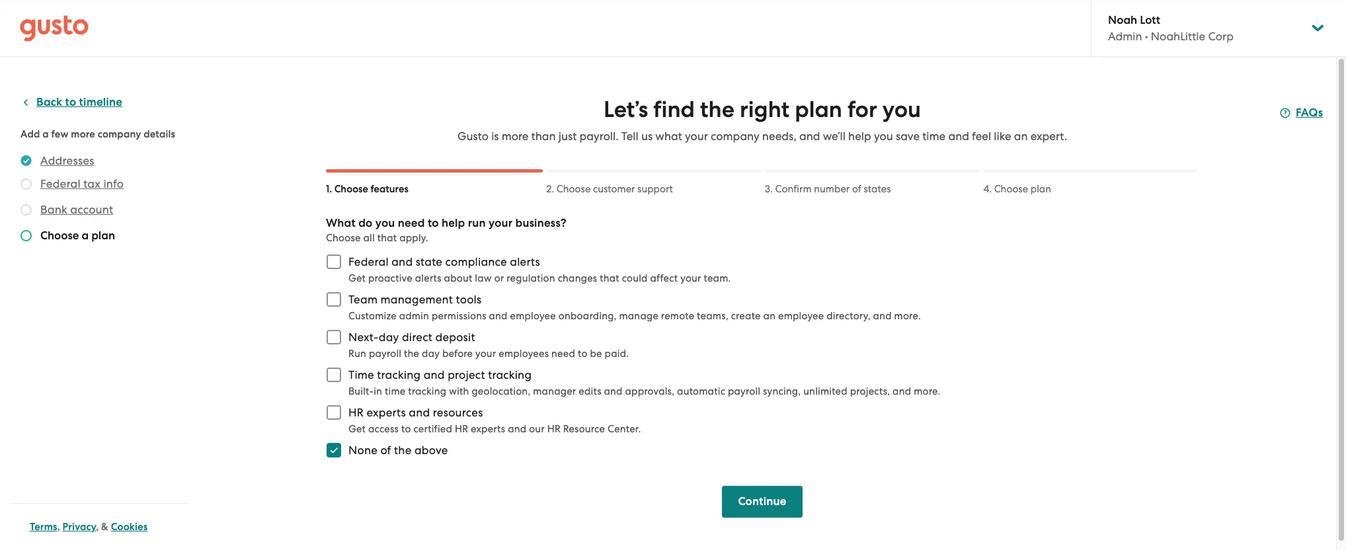 Task type: locate. For each thing, give the bounding box(es) containing it.
expert.
[[1031, 130, 1067, 143]]

0 horizontal spatial that
[[377, 232, 397, 244]]

let's
[[604, 96, 648, 123]]

to up "apply."
[[428, 216, 439, 230]]

and left feel
[[948, 130, 969, 143]]

1 horizontal spatial a
[[82, 229, 89, 243]]

2 vertical spatial the
[[394, 444, 412, 457]]

our
[[529, 423, 545, 435]]

choose
[[334, 183, 368, 195], [557, 183, 591, 195], [994, 183, 1028, 195], [40, 229, 79, 243], [326, 232, 361, 244]]

customize
[[348, 310, 397, 322]]

choose customer support
[[557, 183, 673, 195]]

customize admin permissions and employee onboarding, manage remote teams, create an employee directory, and more.
[[348, 310, 921, 322]]

company down timeline
[[98, 128, 141, 140]]

0 vertical spatial need
[[398, 216, 425, 230]]

1 vertical spatial experts
[[471, 423, 505, 435]]

changes
[[558, 272, 597, 284]]

and down before
[[424, 368, 445, 381]]

confirm number of states
[[775, 183, 891, 195]]

1 vertical spatial federal
[[348, 255, 389, 268]]

to down hr experts and resources
[[401, 423, 411, 435]]

federal down all
[[348, 255, 389, 268]]

your inside what do you need to help run your business? choose all that apply.
[[489, 216, 513, 230]]

an right the 'like'
[[1014, 130, 1028, 143]]

tracking down time tracking and project tracking
[[408, 385, 446, 397]]

federal for federal and state compliance alerts
[[348, 255, 389, 268]]

help left run
[[442, 216, 465, 230]]

a for plan
[[82, 229, 89, 243]]

plan down expert.
[[1031, 183, 1051, 195]]

directory,
[[827, 310, 871, 322]]

an
[[1014, 130, 1028, 143], [763, 310, 776, 322]]

0 vertical spatial check image
[[20, 179, 32, 190]]

payroll down next-
[[369, 348, 401, 360]]

the inside the let's find the right plan for you gusto is more than just payroll. tell us what your company needs, and we'll help you save time and feel like an expert.
[[700, 96, 734, 123]]

0 horizontal spatial more
[[71, 128, 95, 140]]

you left save
[[874, 130, 893, 143]]

save
[[896, 130, 920, 143]]

hr right our
[[547, 423, 561, 435]]

0 vertical spatial an
[[1014, 130, 1028, 143]]

cookies button
[[111, 519, 148, 535]]

1 vertical spatial plan
[[1031, 183, 1051, 195]]

payroll left syncing,
[[728, 385, 760, 397]]

the left 'above'
[[394, 444, 412, 457]]

1 vertical spatial more.
[[914, 385, 941, 397]]

payroll
[[369, 348, 401, 360], [728, 385, 760, 397]]

federal inside button
[[40, 177, 81, 190]]

2 employee from the left
[[778, 310, 824, 322]]

1 horizontal spatial employee
[[778, 310, 824, 322]]

plan
[[795, 96, 842, 123], [1031, 183, 1051, 195], [91, 229, 115, 243]]

choose down what
[[326, 232, 361, 244]]

1 horizontal spatial ,
[[96, 521, 99, 533]]

1 horizontal spatial need
[[551, 348, 575, 360]]

1 vertical spatial check image
[[20, 204, 32, 216]]

0 vertical spatial that
[[377, 232, 397, 244]]

employee down regulation
[[510, 310, 556, 322]]

team
[[348, 293, 378, 306]]

alerts up regulation
[[510, 255, 540, 268]]

1 vertical spatial help
[[442, 216, 465, 230]]

state
[[416, 255, 442, 268]]

manager
[[533, 385, 576, 397]]

info
[[103, 177, 124, 190]]

0 horizontal spatial payroll
[[369, 348, 401, 360]]

company
[[98, 128, 141, 140], [711, 130, 759, 143]]

0 vertical spatial the
[[700, 96, 734, 123]]

choose down the 'like'
[[994, 183, 1028, 195]]

approvals,
[[625, 385, 674, 397]]

1 horizontal spatial plan
[[795, 96, 842, 123]]

a inside list
[[82, 229, 89, 243]]

0 horizontal spatial experts
[[367, 406, 406, 419]]

get up none
[[348, 423, 366, 435]]

next-
[[348, 331, 379, 344]]

0 horizontal spatial federal
[[40, 177, 81, 190]]

0 horizontal spatial time
[[385, 385, 406, 397]]

check image up check image
[[20, 204, 32, 216]]

0 vertical spatial federal
[[40, 177, 81, 190]]

the right find
[[700, 96, 734, 123]]

your
[[685, 130, 708, 143], [489, 216, 513, 230], [680, 272, 701, 284], [475, 348, 496, 360]]

check image
[[20, 179, 32, 190], [20, 204, 32, 216]]

choose down bank
[[40, 229, 79, 243]]

time right save
[[922, 130, 946, 143]]

and right edits
[[604, 385, 623, 397]]

choose plan
[[994, 183, 1051, 195]]

federal tax info button
[[40, 176, 124, 192]]

employee left directory,
[[778, 310, 824, 322]]

0 horizontal spatial plan
[[91, 229, 115, 243]]

0 horizontal spatial need
[[398, 216, 425, 230]]

0 vertical spatial help
[[848, 130, 871, 143]]

and right directory,
[[873, 310, 892, 322]]

1 vertical spatial you
[[874, 130, 893, 143]]

unlimited
[[803, 385, 847, 397]]

0 horizontal spatial ,
[[57, 521, 60, 533]]

,
[[57, 521, 60, 533], [96, 521, 99, 533]]

1 vertical spatial an
[[763, 310, 776, 322]]

run payroll the day before your employees need to be paid.
[[348, 348, 629, 360]]

of
[[852, 183, 861, 195], [380, 444, 391, 457]]

the down next-day direct deposit
[[404, 348, 419, 360]]

help right we'll
[[848, 130, 871, 143]]

, left '&'
[[96, 521, 99, 533]]

choose inside list
[[40, 229, 79, 243]]

1 horizontal spatial an
[[1014, 130, 1028, 143]]

the
[[700, 96, 734, 123], [404, 348, 419, 360], [394, 444, 412, 457]]

run
[[468, 216, 486, 230]]

to right the back
[[65, 95, 76, 109]]

payroll.
[[580, 130, 619, 143]]

of left states
[[852, 183, 861, 195]]

business?
[[515, 216, 567, 230]]

2 vertical spatial you
[[375, 216, 395, 230]]

back to timeline
[[36, 95, 122, 109]]

time right in
[[385, 385, 406, 397]]

2 get from the top
[[348, 423, 366, 435]]

0 horizontal spatial an
[[763, 310, 776, 322]]

get
[[348, 272, 366, 284], [348, 423, 366, 435]]

you
[[883, 96, 921, 123], [874, 130, 893, 143], [375, 216, 395, 230]]

just
[[559, 130, 577, 143]]

1 vertical spatial payroll
[[728, 385, 760, 397]]

your right before
[[475, 348, 496, 360]]

choose for choose a plan
[[40, 229, 79, 243]]

alerts down state
[[415, 272, 441, 284]]

0 vertical spatial a
[[43, 128, 49, 140]]

affect
[[650, 272, 678, 284]]

0 horizontal spatial a
[[43, 128, 49, 140]]

more. right the projects,
[[914, 385, 941, 397]]

1 vertical spatial a
[[82, 229, 89, 243]]

and up certified
[[409, 406, 430, 419]]

plan inside choose a plan list
[[91, 229, 115, 243]]

2 horizontal spatial plan
[[1031, 183, 1051, 195]]

automatic
[[677, 385, 725, 397]]

get for federal
[[348, 272, 366, 284]]

, left privacy
[[57, 521, 60, 533]]

that left could
[[600, 272, 619, 284]]

geolocation,
[[472, 385, 530, 397]]

to
[[65, 95, 76, 109], [428, 216, 439, 230], [578, 348, 587, 360], [401, 423, 411, 435]]

0 vertical spatial time
[[922, 130, 946, 143]]

1 horizontal spatial company
[[711, 130, 759, 143]]

onboarding,
[[559, 310, 617, 322]]

privacy link
[[63, 521, 96, 533]]

need left be
[[551, 348, 575, 360]]

1 vertical spatial that
[[600, 272, 619, 284]]

1 vertical spatial get
[[348, 423, 366, 435]]

check image down "circle check" image
[[20, 179, 32, 190]]

need inside what do you need to help run your business? choose all that apply.
[[398, 216, 425, 230]]

noah
[[1108, 13, 1137, 27]]

you up save
[[883, 96, 921, 123]]

0 horizontal spatial company
[[98, 128, 141, 140]]

HR experts and resources checkbox
[[319, 398, 348, 427]]

customer
[[593, 183, 635, 195]]

need up "apply."
[[398, 216, 425, 230]]

a down the account
[[82, 229, 89, 243]]

1 horizontal spatial time
[[922, 130, 946, 143]]

and right the projects,
[[893, 385, 911, 397]]

1 get from the top
[[348, 272, 366, 284]]

of down the access
[[380, 444, 391, 457]]

management
[[381, 293, 453, 306]]

1 horizontal spatial federal
[[348, 255, 389, 268]]

the for payroll
[[404, 348, 419, 360]]

addresses
[[40, 154, 94, 167]]

0 horizontal spatial employee
[[510, 310, 556, 322]]

account
[[70, 203, 113, 216]]

admin
[[399, 310, 429, 322]]

get up team
[[348, 272, 366, 284]]

1 horizontal spatial help
[[848, 130, 871, 143]]

home image
[[20, 15, 89, 41]]

experts up the access
[[367, 406, 406, 419]]

bank account button
[[40, 202, 113, 218]]

that right all
[[377, 232, 397, 244]]

tax
[[83, 177, 101, 190]]

add
[[20, 128, 40, 140]]

plan down the account
[[91, 229, 115, 243]]

hr down built-
[[348, 406, 364, 419]]

0 horizontal spatial help
[[442, 216, 465, 230]]

your right what
[[685, 130, 708, 143]]

hr down resources
[[455, 423, 468, 435]]

to left be
[[578, 348, 587, 360]]

1 horizontal spatial experts
[[471, 423, 505, 435]]

0 horizontal spatial of
[[380, 444, 391, 457]]

details
[[144, 128, 175, 140]]

more.
[[894, 310, 921, 322], [914, 385, 941, 397]]

and
[[799, 130, 820, 143], [948, 130, 969, 143], [391, 255, 413, 268], [489, 310, 508, 322], [873, 310, 892, 322], [424, 368, 445, 381], [604, 385, 623, 397], [893, 385, 911, 397], [409, 406, 430, 419], [508, 423, 526, 435]]

terms link
[[30, 521, 57, 533]]

2 , from the left
[[96, 521, 99, 533]]

noahlittle
[[1151, 30, 1205, 43]]

1 horizontal spatial day
[[422, 348, 440, 360]]

0 horizontal spatial day
[[379, 331, 399, 344]]

apply.
[[399, 232, 428, 244]]

1 horizontal spatial hr
[[455, 423, 468, 435]]

choose up what
[[334, 183, 368, 195]]

in
[[374, 385, 382, 397]]

1 vertical spatial the
[[404, 348, 419, 360]]

teams,
[[697, 310, 728, 322]]

more
[[71, 128, 95, 140], [502, 130, 529, 143]]

1 , from the left
[[57, 521, 60, 533]]

all
[[363, 232, 375, 244]]

more right "few"
[[71, 128, 95, 140]]

a left "few"
[[43, 128, 49, 140]]

1 employee from the left
[[510, 310, 556, 322]]

your right run
[[489, 216, 513, 230]]

a
[[43, 128, 49, 140], [82, 229, 89, 243]]

plan up we'll
[[795, 96, 842, 123]]

0 horizontal spatial hr
[[348, 406, 364, 419]]

an right create
[[763, 310, 776, 322]]

0 vertical spatial plan
[[795, 96, 842, 123]]

0 horizontal spatial alerts
[[415, 272, 441, 284]]

1 horizontal spatial more
[[502, 130, 529, 143]]

hr
[[348, 406, 364, 419], [455, 423, 468, 435], [547, 423, 561, 435]]

be
[[590, 348, 602, 360]]

more. right directory,
[[894, 310, 921, 322]]

company down right
[[711, 130, 759, 143]]

0 vertical spatial alerts
[[510, 255, 540, 268]]

tell
[[621, 130, 638, 143]]

admin
[[1108, 30, 1142, 43]]

2 check image from the top
[[20, 204, 32, 216]]

1 horizontal spatial of
[[852, 183, 861, 195]]

choose a plan list
[[20, 153, 183, 247]]

choose left customer
[[557, 183, 591, 195]]

Time tracking and project tracking checkbox
[[319, 360, 348, 389]]

company inside the let's find the right plan for you gusto is more than just payroll. tell us what your company needs, and we'll help you save time and feel like an expert.
[[711, 130, 759, 143]]

0 vertical spatial get
[[348, 272, 366, 284]]

day down customize on the bottom
[[379, 331, 399, 344]]

federal down addresses
[[40, 177, 81, 190]]

day
[[379, 331, 399, 344], [422, 348, 440, 360]]

your inside the let's find the right plan for you gusto is more than just payroll. tell us what your company needs, and we'll help you save time and feel like an expert.
[[685, 130, 708, 143]]

day down direct
[[422, 348, 440, 360]]

time inside the let's find the right plan for you gusto is more than just payroll. tell us what your company needs, and we'll help you save time and feel like an expert.
[[922, 130, 946, 143]]

you right 'do'
[[375, 216, 395, 230]]

resource
[[563, 423, 605, 435]]

1 horizontal spatial payroll
[[728, 385, 760, 397]]

2 vertical spatial plan
[[91, 229, 115, 243]]

built-in time tracking with geolocation, manager edits and approvals, automatic payroll syncing, unlimited projects, and more.
[[348, 385, 941, 397]]

that
[[377, 232, 397, 244], [600, 272, 619, 284]]

1 check image from the top
[[20, 179, 32, 190]]

lott
[[1140, 13, 1160, 27]]

experts down resources
[[471, 423, 505, 435]]

remote
[[661, 310, 694, 322]]

more right is
[[502, 130, 529, 143]]

check image
[[20, 230, 32, 241]]



Task type: vqa. For each thing, say whether or not it's contained in the screenshot.


Task type: describe. For each thing, give the bounding box(es) containing it.
1 horizontal spatial that
[[600, 272, 619, 284]]

noah lott admin • noahlittle corp
[[1108, 13, 1234, 43]]

check image for federal
[[20, 179, 32, 190]]

tracking up "geolocation,"
[[488, 368, 532, 381]]

direct
[[402, 331, 432, 344]]

0 vertical spatial of
[[852, 183, 861, 195]]

0 vertical spatial payroll
[[369, 348, 401, 360]]

federal tax info
[[40, 177, 124, 190]]

projects,
[[850, 385, 890, 397]]

1 vertical spatial of
[[380, 444, 391, 457]]

create
[[731, 310, 761, 322]]

do
[[358, 216, 373, 230]]

check image for bank
[[20, 204, 32, 216]]

more inside the let's find the right plan for you gusto is more than just payroll. tell us what your company needs, and we'll help you save time and feel like an expert.
[[502, 130, 529, 143]]

None of the above checkbox
[[319, 436, 348, 465]]

federal and state compliance alerts
[[348, 255, 540, 268]]

us
[[641, 130, 653, 143]]

plan inside the let's find the right plan for you gusto is more than just payroll. tell us what your company needs, and we'll help you save time and feel like an expert.
[[795, 96, 842, 123]]

the for find
[[700, 96, 734, 123]]

states
[[864, 183, 891, 195]]

tracking up in
[[377, 368, 421, 381]]

hr experts and resources
[[348, 406, 483, 419]]

edits
[[579, 385, 601, 397]]

team management tools
[[348, 293, 482, 306]]

addresses button
[[40, 153, 94, 169]]

2 horizontal spatial hr
[[547, 423, 561, 435]]

we'll
[[823, 130, 846, 143]]

help inside the let's find the right plan for you gusto is more than just payroll. tell us what your company needs, and we'll help you save time and feel like an expert.
[[848, 130, 871, 143]]

circle check image
[[20, 153, 32, 169]]

your left team.
[[680, 272, 701, 284]]

help inside what do you need to help run your business? choose all that apply.
[[442, 216, 465, 230]]

cookies
[[111, 521, 148, 533]]

manage
[[619, 310, 658, 322]]

add a few more company details
[[20, 128, 175, 140]]

employees
[[499, 348, 549, 360]]

back to timeline button
[[20, 95, 122, 110]]

feel
[[972, 130, 991, 143]]

what
[[326, 216, 356, 230]]

continue
[[738, 495, 786, 508]]

an inside the let's find the right plan for you gusto is more than just payroll. tell us what your company needs, and we'll help you save time and feel like an expert.
[[1014, 130, 1028, 143]]

you inside what do you need to help run your business? choose all that apply.
[[375, 216, 395, 230]]

center.
[[608, 423, 641, 435]]

federal for federal tax info
[[40, 177, 81, 190]]

choose for choose customer support
[[557, 183, 591, 195]]

let's find the right plan for you gusto is more than just payroll. tell us what your company needs, and we'll help you save time and feel like an expert.
[[457, 96, 1067, 143]]

1 vertical spatial time
[[385, 385, 406, 397]]

choose for choose features
[[334, 183, 368, 195]]

than
[[531, 130, 556, 143]]

0 vertical spatial experts
[[367, 406, 406, 419]]

choose features
[[334, 183, 408, 195]]

regulation
[[507, 272, 555, 284]]

get for hr
[[348, 423, 366, 435]]

and down or
[[489, 310, 508, 322]]

like
[[994, 130, 1011, 143]]

0 vertical spatial you
[[883, 96, 921, 123]]

1 vertical spatial alerts
[[415, 272, 441, 284]]

get access to certified hr experts and our hr resource center.
[[348, 423, 641, 435]]

project
[[448, 368, 485, 381]]

tools
[[456, 293, 482, 306]]

the for of
[[394, 444, 412, 457]]

none
[[348, 444, 378, 457]]

gusto
[[457, 130, 489, 143]]

0 vertical spatial more.
[[894, 310, 921, 322]]

1 horizontal spatial alerts
[[510, 255, 540, 268]]

Team management tools checkbox
[[319, 285, 348, 314]]

1 vertical spatial need
[[551, 348, 575, 360]]

for
[[848, 96, 877, 123]]

•
[[1145, 30, 1148, 43]]

support
[[637, 183, 673, 195]]

few
[[51, 128, 68, 140]]

corp
[[1208, 30, 1234, 43]]

and left our
[[508, 423, 526, 435]]

none of the above
[[348, 444, 448, 457]]

permissions
[[432, 310, 486, 322]]

paid.
[[605, 348, 629, 360]]

what do you need to help run your business? choose all that apply.
[[326, 216, 567, 244]]

needs,
[[762, 130, 796, 143]]

before
[[442, 348, 473, 360]]

is
[[491, 130, 499, 143]]

team.
[[704, 272, 731, 284]]

access
[[368, 423, 399, 435]]

time tracking and project tracking
[[348, 368, 532, 381]]

a for few
[[43, 128, 49, 140]]

Next-day direct deposit checkbox
[[319, 323, 348, 352]]

built-
[[348, 385, 374, 397]]

to inside button
[[65, 95, 76, 109]]

faqs button
[[1280, 105, 1323, 121]]

compliance
[[445, 255, 507, 268]]

Federal and state compliance alerts checkbox
[[319, 247, 348, 276]]

terms
[[30, 521, 57, 533]]

and up proactive
[[391, 255, 413, 268]]

0 vertical spatial day
[[379, 331, 399, 344]]

to inside what do you need to help run your business? choose all that apply.
[[428, 216, 439, 230]]

time
[[348, 368, 374, 381]]

bank
[[40, 203, 67, 216]]

&
[[101, 521, 108, 533]]

that inside what do you need to help run your business? choose all that apply.
[[377, 232, 397, 244]]

1 vertical spatial day
[[422, 348, 440, 360]]

and left we'll
[[799, 130, 820, 143]]

get proactive alerts about law or regulation changes that could affect your team.
[[348, 272, 731, 284]]

choose inside what do you need to help run your business? choose all that apply.
[[326, 232, 361, 244]]

back
[[36, 95, 62, 109]]

bank account
[[40, 203, 113, 216]]

or
[[494, 272, 504, 284]]

features
[[371, 183, 408, 195]]

about
[[444, 272, 472, 284]]

proactive
[[368, 272, 412, 284]]

choose for choose plan
[[994, 183, 1028, 195]]

choose a plan
[[40, 229, 115, 243]]



